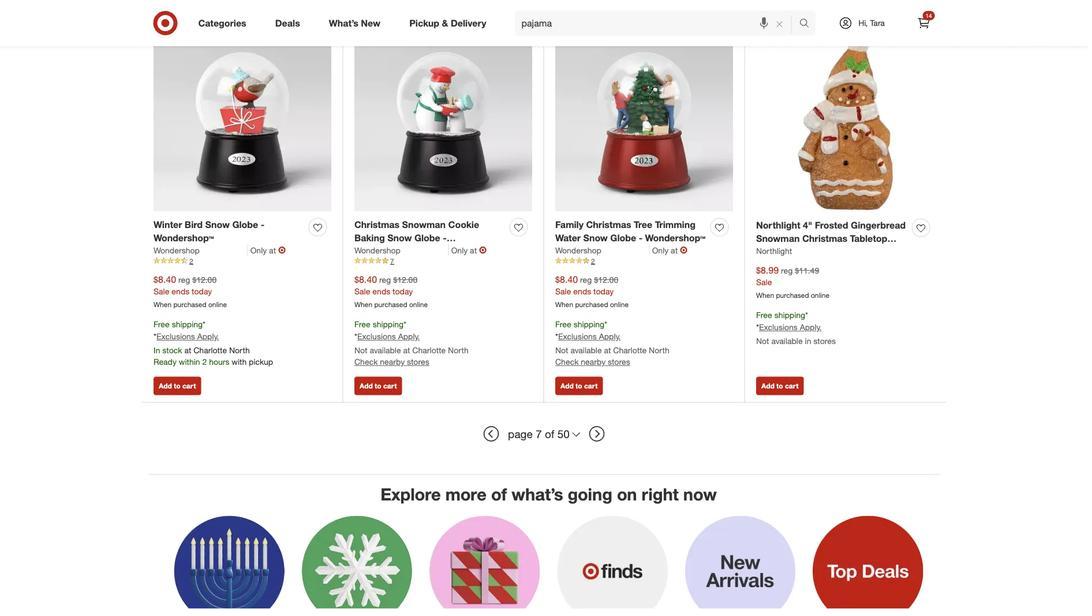 Task type: vqa. For each thing, say whether or not it's contained in the screenshot.
¬ associated with Winter Bird Snow Globe - Wondershop™
yes



Task type: describe. For each thing, give the bounding box(es) containing it.
christmas inside northlight 4" frosted gingerbread snowman christmas tabletop figurine
[[803, 233, 848, 244]]

&
[[442, 17, 448, 29]]

add to cart for family christmas tree trimming water snow globe - wondershop™
[[561, 382, 598, 391]]

2 link for globe
[[154, 256, 331, 266]]

online inside $8.99 reg $11.49 sale when purchased online
[[811, 291, 830, 300]]

globe inside "family christmas tree trimming water snow globe - wondershop™"
[[611, 232, 636, 244]]

family christmas tree trimming water snow globe - wondershop™
[[555, 219, 706, 244]]

reg for globe
[[379, 275, 391, 285]]

50
[[558, 428, 570, 441]]

winter
[[154, 219, 182, 230]]

gingerbread
[[851, 220, 906, 231]]

wondershop link for globe
[[355, 245, 449, 256]]

to for christmas snowman cookie baking snow globe - wondershop™
[[375, 382, 381, 391]]

page 7 of 50 button
[[503, 421, 585, 447]]

add to cart for northlight 4" frosted gingerbread snowman christmas tabletop figurine
[[762, 382, 799, 391]]

deals link
[[265, 10, 315, 36]]

globe inside winter bird snow globe - wondershop™
[[232, 219, 258, 230]]

only for snow
[[250, 245, 267, 255]]

14 link
[[911, 10, 937, 36]]

check nearby stores button for wondershop™
[[355, 356, 429, 368]]

cart for family christmas tree trimming water snow globe - wondershop™
[[584, 382, 598, 391]]

exclusions apply. link for winter bird snow globe - wondershop™
[[156, 332, 219, 342]]

christmas snowman cookie baking snow globe - wondershop™
[[355, 219, 479, 257]]

water
[[555, 232, 581, 244]]

wondershop link for snow
[[555, 245, 650, 256]]

sale for christmas snowman cookie baking snow globe - wondershop™
[[355, 287, 370, 297]]

online for winter bird snow globe - wondershop™
[[208, 301, 227, 309]]

add to cart for winter bird snow globe - wondershop™
[[159, 382, 196, 391]]

reg for wondershop™
[[178, 275, 190, 285]]

going
[[568, 484, 613, 505]]

of for more
[[491, 484, 507, 505]]

add to cart for christmas snowman cookie baking snow globe - wondershop™
[[360, 382, 397, 391]]

online for christmas snowman cookie baking snow globe - wondershop™
[[409, 301, 428, 309]]

only at ¬ for family christmas tree trimming water snow globe - wondershop™
[[652, 245, 688, 256]]

on
[[617, 484, 637, 505]]

free for family christmas tree trimming water snow globe - wondershop™
[[555, 320, 571, 330]]

$8.40 for winter bird snow globe - wondershop™
[[154, 274, 176, 285]]

exclusions for northlight 4" frosted gingerbread snowman christmas tabletop figurine
[[759, 322, 798, 332]]

frosted
[[815, 220, 849, 231]]

figurine
[[756, 246, 792, 257]]

check for christmas snowman cookie baking snow globe - wondershop™
[[355, 357, 378, 367]]

snow inside winter bird snow globe - wondershop™
[[205, 219, 230, 230]]

available for northlight 4" frosted gingerbread snowman christmas tabletop figurine
[[772, 336, 803, 346]]

cart for christmas snowman cookie baking snow globe - wondershop™
[[383, 382, 397, 391]]

more
[[446, 484, 487, 505]]

reg for snow
[[580, 275, 592, 285]]

today for snow
[[594, 287, 614, 297]]

shipping for northlight 4" frosted gingerbread snowman christmas tabletop figurine
[[775, 310, 806, 320]]

at inside free shipping * * exclusions apply. in stock at  charlotte north ready within 2 hours with pickup
[[184, 346, 191, 356]]

charlotte for globe
[[412, 346, 446, 356]]

family
[[555, 219, 584, 230]]

wondershop™ inside winter bird snow globe - wondershop™
[[154, 232, 214, 244]]

ready
[[154, 357, 177, 367]]

northlight 4" frosted gingerbread snowman christmas tabletop figurine link
[[756, 219, 908, 257]]

check for family christmas tree trimming water snow globe - wondershop™
[[555, 357, 579, 367]]

What can we help you find? suggestions appear below search field
[[515, 10, 802, 36]]

wondershop for family christmas tree trimming water snow globe - wondershop™
[[555, 245, 602, 255]]

ends for winter bird snow globe - wondershop™
[[172, 287, 189, 297]]

free shipping * * exclusions apply. in stock at  charlotte north ready within 2 hours with pickup
[[154, 320, 273, 367]]

right
[[642, 484, 679, 505]]

exclusions apply. link for family christmas tree trimming water snow globe - wondershop™
[[558, 332, 621, 342]]

nearby for -
[[581, 357, 606, 367]]

2 inside free shipping * * exclusions apply. in stock at  charlotte north ready within 2 hours with pickup
[[202, 357, 207, 367]]

purchased for christmas snowman cookie baking snow globe - wondershop™
[[374, 301, 407, 309]]

available for christmas snowman cookie baking snow globe - wondershop™
[[370, 346, 401, 356]]

to for winter bird snow globe - wondershop™
[[174, 382, 181, 391]]

$8.99 reg $11.49 sale when purchased online
[[756, 265, 830, 300]]

christmas inside christmas snowman cookie baking snow globe - wondershop™
[[355, 219, 400, 230]]

winter bird snow globe - wondershop™ link
[[154, 218, 304, 245]]

snow inside "family christmas tree trimming water snow globe - wondershop™"
[[583, 232, 608, 244]]

hours
[[209, 357, 229, 367]]

new
[[361, 17, 381, 29]]

pickup
[[409, 17, 439, 29]]

exclusions for christmas snowman cookie baking snow globe - wondershop™
[[357, 332, 396, 342]]

$8.40 reg $12.00 sale ends today when purchased online for snow
[[555, 274, 629, 309]]

cart for northlight 4" frosted gingerbread snowman christmas tabletop figurine
[[785, 382, 799, 391]]

pickup & delivery link
[[400, 10, 501, 36]]

free shipping * * exclusions apply. not available at charlotte north check nearby stores for wondershop™
[[355, 320, 469, 367]]

page
[[508, 428, 533, 441]]

wondershop™ inside "family christmas tree trimming water snow globe - wondershop™"
[[645, 232, 706, 244]]

tabletop
[[850, 233, 888, 244]]

when for winter bird snow globe - wondershop™
[[154, 301, 172, 309]]

7 inside 'link'
[[390, 257, 394, 265]]

northlight for northlight
[[756, 246, 792, 256]]

¬ for winter bird snow globe - wondershop™
[[278, 245, 286, 256]]

apply. for wondershop™
[[197, 332, 219, 342]]

add to cart button for winter bird snow globe - wondershop™
[[154, 377, 201, 395]]

wondershop for christmas snowman cookie baking snow globe - wondershop™
[[355, 245, 401, 255]]

categories
[[198, 17, 246, 29]]

stock
[[162, 346, 182, 356]]

snowman inside christmas snowman cookie baking snow globe - wondershop™
[[402, 219, 446, 230]]

apply. for christmas
[[800, 322, 822, 332]]

snow inside christmas snowman cookie baking snow globe - wondershop™
[[388, 232, 412, 244]]

purchased inside $8.99 reg $11.49 sale when purchased online
[[776, 291, 809, 300]]

pickup & delivery
[[409, 17, 486, 29]]

$8.99
[[756, 265, 779, 276]]

free shipping * * exclusions apply. not available at charlotte north check nearby stores for -
[[555, 320, 670, 367]]

add to cart button for family christmas tree trimming water snow globe - wondershop™
[[555, 377, 603, 395]]

of for 7
[[545, 428, 555, 441]]

northlight link
[[756, 245, 792, 257]]

ends for family christmas tree trimming water snow globe - wondershop™
[[574, 287, 591, 297]]

14
[[926, 12, 932, 19]]

wondershop link for wondershop™
[[154, 245, 248, 256]]

when for family christmas tree trimming water snow globe - wondershop™
[[555, 301, 573, 309]]

northlight for northlight 4" frosted gingerbread snowman christmas tabletop figurine
[[756, 220, 801, 231]]

check nearby stores button for -
[[555, 356, 630, 368]]

add for christmas snowman cookie baking snow globe - wondershop™
[[360, 382, 373, 391]]

christmas inside "family christmas tree trimming water snow globe - wondershop™"
[[586, 219, 631, 230]]

in
[[154, 346, 160, 356]]

2 link for trimming
[[555, 256, 733, 266]]

cookie
[[448, 219, 479, 230]]

free for winter bird snow globe - wondershop™
[[154, 320, 170, 330]]



Task type: locate. For each thing, give the bounding box(es) containing it.
2 for snow
[[591, 257, 595, 265]]

snow right bird
[[205, 219, 230, 230]]

apply.
[[800, 322, 822, 332], [197, 332, 219, 342], [398, 332, 420, 342], [599, 332, 621, 342]]

free shipping * * exclusions apply. not available in stores
[[756, 310, 836, 346]]

$8.40 for family christmas tree trimming water snow globe - wondershop™
[[555, 274, 578, 285]]

3 $8.40 from the left
[[555, 274, 578, 285]]

1 $8.40 from the left
[[154, 274, 176, 285]]

wondershop™
[[154, 232, 214, 244], [645, 232, 706, 244], [355, 246, 415, 257]]

0 horizontal spatial today
[[192, 287, 212, 297]]

1 horizontal spatial 2
[[202, 357, 207, 367]]

0 horizontal spatial free shipping * * exclusions apply. not available at charlotte north check nearby stores
[[355, 320, 469, 367]]

2 2 link from the left
[[555, 256, 733, 266]]

- inside christmas snowman cookie baking snow globe - wondershop™
[[443, 232, 447, 244]]

2 horizontal spatial wondershop link
[[555, 245, 650, 256]]

$12.00 down 7 'link'
[[393, 275, 418, 285]]

2 horizontal spatial $8.40
[[555, 274, 578, 285]]

only
[[250, 245, 267, 255], [451, 245, 468, 255], [652, 245, 669, 255]]

2 link down winter bird snow globe - wondershop™ link
[[154, 256, 331, 266]]

1 northlight from the top
[[756, 220, 801, 231]]

north for christmas snowman cookie baking snow globe - wondershop™
[[448, 346, 469, 356]]

3 north from the left
[[649, 346, 670, 356]]

reg right $8.99
[[781, 265, 793, 276]]

0 horizontal spatial snow
[[205, 219, 230, 230]]

of
[[545, 428, 555, 441], [491, 484, 507, 505]]

of left 50
[[545, 428, 555, 441]]

add for winter bird snow globe - wondershop™
[[159, 382, 172, 391]]

1 horizontal spatial ¬
[[479, 245, 487, 256]]

christmas snowman cookie baking snow globe - wondershop™ image
[[355, 34, 532, 212], [355, 34, 532, 212]]

1 horizontal spatial ends
[[373, 287, 390, 297]]

online for family christmas tree trimming water snow globe - wondershop™
[[610, 301, 629, 309]]

stores inside free shipping * * exclusions apply. not available in stores
[[814, 336, 836, 346]]

1 only from the left
[[250, 245, 267, 255]]

3 only from the left
[[652, 245, 669, 255]]

pickup
[[249, 357, 273, 367]]

apply. for snow
[[599, 332, 621, 342]]

exclusions apply. link for northlight 4" frosted gingerbread snowman christmas tabletop figurine
[[759, 322, 822, 332]]

wondershop link down baking
[[355, 245, 449, 256]]

2 to from the left
[[375, 382, 381, 391]]

0 horizontal spatial -
[[261, 219, 265, 230]]

1 horizontal spatial today
[[393, 287, 413, 297]]

1 horizontal spatial wondershop™
[[355, 246, 415, 257]]

when inside $8.99 reg $11.49 sale when purchased online
[[756, 291, 774, 300]]

to for northlight 4" frosted gingerbread snowman christmas tabletop figurine
[[777, 382, 783, 391]]

only at ¬ for christmas snowman cookie baking snow globe - wondershop™
[[451, 245, 487, 256]]

reg
[[781, 265, 793, 276], [178, 275, 190, 285], [379, 275, 391, 285], [580, 275, 592, 285]]

1 add to cart from the left
[[159, 382, 196, 391]]

purchased for winter bird snow globe - wondershop™
[[174, 301, 206, 309]]

2 add to cart from the left
[[360, 382, 397, 391]]

1 to from the left
[[174, 382, 181, 391]]

1 vertical spatial of
[[491, 484, 507, 505]]

2 link
[[154, 256, 331, 266], [555, 256, 733, 266]]

page 7 of 50
[[508, 428, 570, 441]]

wondershop down the winter
[[154, 245, 200, 255]]

delivery
[[451, 17, 486, 29]]

reg down winter bird snow globe - wondershop™
[[178, 275, 190, 285]]

0 horizontal spatial $12.00
[[192, 275, 217, 285]]

available
[[772, 336, 803, 346], [370, 346, 401, 356], [571, 346, 602, 356]]

only at ¬
[[250, 245, 286, 256], [451, 245, 487, 256], [652, 245, 688, 256]]

family christmas tree trimming water snow globe - wondershop™ image
[[555, 34, 733, 212], [555, 34, 733, 212]]

wondershop™ inside christmas snowman cookie baking snow globe - wondershop™
[[355, 246, 415, 257]]

2 ¬ from the left
[[479, 245, 487, 256]]

charlotte for wondershop™
[[194, 346, 227, 356]]

snow
[[205, 219, 230, 230], [388, 232, 412, 244], [583, 232, 608, 244]]

4 cart from the left
[[785, 382, 799, 391]]

1 only at ¬ from the left
[[250, 245, 286, 256]]

$8.40 reg $12.00 sale ends today when purchased online for globe
[[355, 274, 428, 309]]

7 link
[[355, 256, 532, 266]]

available inside free shipping * * exclusions apply. not available in stores
[[772, 336, 803, 346]]

explore more of what's going on right now
[[381, 484, 717, 505]]

3 cart from the left
[[584, 382, 598, 391]]

2 horizontal spatial not
[[756, 336, 769, 346]]

0 horizontal spatial 2 link
[[154, 256, 331, 266]]

3 wondershop from the left
[[555, 245, 602, 255]]

reg down water
[[580, 275, 592, 285]]

exclusions for winter bird snow globe - wondershop™
[[156, 332, 195, 342]]

2 horizontal spatial wondershop™
[[645, 232, 706, 244]]

$8.40 reg $12.00 sale ends today when purchased online
[[154, 274, 227, 309], [355, 274, 428, 309], [555, 274, 629, 309]]

add for northlight 4" frosted gingerbread snowman christmas tabletop figurine
[[762, 382, 775, 391]]

sale for family christmas tree trimming water snow globe - wondershop™
[[555, 287, 571, 297]]

1 2 link from the left
[[154, 256, 331, 266]]

what's
[[512, 484, 563, 505]]

2 horizontal spatial $12.00
[[594, 275, 618, 285]]

nearby
[[380, 357, 405, 367], [581, 357, 606, 367]]

2 horizontal spatial only at ¬
[[652, 245, 688, 256]]

family christmas tree trimming water snow globe - wondershop™ link
[[555, 218, 706, 245]]

bird
[[185, 219, 203, 230]]

winter bird snow globe - wondershop™
[[154, 219, 265, 244]]

0 horizontal spatial ends
[[172, 287, 189, 297]]

2 horizontal spatial charlotte
[[613, 346, 647, 356]]

north inside free shipping * * exclusions apply. in stock at  charlotte north ready within 2 hours with pickup
[[229, 346, 250, 356]]

charlotte inside free shipping * * exclusions apply. in stock at  charlotte north ready within 2 hours with pickup
[[194, 346, 227, 356]]

0 horizontal spatial nearby
[[380, 357, 405, 367]]

christmas down frosted
[[803, 233, 848, 244]]

2 today from the left
[[393, 287, 413, 297]]

$8.40
[[154, 274, 176, 285], [355, 274, 377, 285], [555, 274, 578, 285]]

add to cart button for northlight 4" frosted gingerbread snowman christmas tabletop figurine
[[756, 377, 804, 395]]

nearby for wondershop™
[[380, 357, 405, 367]]

$8.40 down the winter
[[154, 274, 176, 285]]

wondershop for winter bird snow globe - wondershop™
[[154, 245, 200, 255]]

2 horizontal spatial available
[[772, 336, 803, 346]]

1 horizontal spatial wondershop link
[[355, 245, 449, 256]]

1 horizontal spatial north
[[448, 346, 469, 356]]

0 horizontal spatial $8.40 reg $12.00 sale ends today when purchased online
[[154, 274, 227, 309]]

$12.00 for wondershop™
[[192, 275, 217, 285]]

0 horizontal spatial globe
[[232, 219, 258, 230]]

northlight 4" frosted gingerbread snowman christmas tabletop figurine
[[756, 220, 906, 257]]

1 wondershop from the left
[[154, 245, 200, 255]]

¬ for family christmas tree trimming water snow globe - wondershop™
[[680, 245, 688, 256]]

wondershop down water
[[555, 245, 602, 255]]

add to cart button
[[154, 377, 201, 395], [355, 377, 402, 395], [555, 377, 603, 395], [756, 377, 804, 395]]

$8.40 reg $12.00 sale ends today when purchased online for wondershop™
[[154, 274, 227, 309]]

3 add to cart button from the left
[[555, 377, 603, 395]]

1 vertical spatial snowman
[[756, 233, 800, 244]]

1 horizontal spatial not
[[555, 346, 568, 356]]

at
[[269, 245, 276, 255], [470, 245, 477, 255], [671, 245, 678, 255], [184, 346, 191, 356], [403, 346, 410, 356], [604, 346, 611, 356]]

charlotte
[[194, 346, 227, 356], [412, 346, 446, 356], [613, 346, 647, 356]]

not for family christmas tree trimming water snow globe - wondershop™
[[555, 346, 568, 356]]

only for cookie
[[451, 245, 468, 255]]

free inside free shipping * * exclusions apply. not available in stores
[[756, 310, 772, 320]]

christmas up baking
[[355, 219, 400, 230]]

1 horizontal spatial snowman
[[756, 233, 800, 244]]

2 horizontal spatial stores
[[814, 336, 836, 346]]

- inside winter bird snow globe - wondershop™
[[261, 219, 265, 230]]

to for family christmas tree trimming water snow globe - wondershop™
[[576, 382, 582, 391]]

3 $8.40 reg $12.00 sale ends today when purchased online from the left
[[555, 274, 629, 309]]

shipping inside free shipping * * exclusions apply. in stock at  charlotte north ready within 2 hours with pickup
[[172, 320, 203, 330]]

tree
[[634, 219, 653, 230]]

1 horizontal spatial charlotte
[[412, 346, 446, 356]]

reg inside $8.99 reg $11.49 sale when purchased online
[[781, 265, 793, 276]]

1 charlotte from the left
[[194, 346, 227, 356]]

2 charlotte from the left
[[412, 346, 446, 356]]

1 today from the left
[[192, 287, 212, 297]]

exclusions
[[759, 322, 798, 332], [156, 332, 195, 342], [357, 332, 396, 342], [558, 332, 597, 342]]

with
[[232, 357, 247, 367]]

$8.40 for christmas snowman cookie baking snow globe - wondershop™
[[355, 274, 377, 285]]

add to cart
[[159, 382, 196, 391], [360, 382, 397, 391], [561, 382, 598, 391], [762, 382, 799, 391]]

0 horizontal spatial $8.40
[[154, 274, 176, 285]]

not for northlight 4" frosted gingerbread snowman christmas tabletop figurine
[[756, 336, 769, 346]]

apply. inside free shipping * * exclusions apply. not available in stores
[[800, 322, 822, 332]]

1 horizontal spatial only at ¬
[[451, 245, 487, 256]]

globe
[[232, 219, 258, 230], [415, 232, 440, 244], [611, 232, 636, 244]]

categories link
[[189, 10, 261, 36]]

0 horizontal spatial ¬
[[278, 245, 286, 256]]

0 horizontal spatial north
[[229, 346, 250, 356]]

0 horizontal spatial charlotte
[[194, 346, 227, 356]]

2 free shipping * * exclusions apply. not available at charlotte north check nearby stores from the left
[[555, 320, 670, 367]]

globe up 7 'link'
[[415, 232, 440, 244]]

1 ends from the left
[[172, 287, 189, 297]]

shipping for christmas snowman cookie baking snow globe - wondershop™
[[373, 320, 404, 330]]

2 horizontal spatial ¬
[[680, 245, 688, 256]]

explore
[[381, 484, 441, 505]]

1 horizontal spatial check nearby stores button
[[555, 356, 630, 368]]

christmas snowman cookie baking snow globe - wondershop™ link
[[355, 218, 505, 257]]

0 horizontal spatial stores
[[407, 357, 429, 367]]

add to cart button for christmas snowman cookie baking snow globe - wondershop™
[[355, 377, 402, 395]]

0 vertical spatial 7
[[390, 257, 394, 265]]

1 free shipping * * exclusions apply. not available at charlotte north check nearby stores from the left
[[355, 320, 469, 367]]

not
[[756, 336, 769, 346], [355, 346, 368, 356], [555, 346, 568, 356]]

2 wondershop from the left
[[355, 245, 401, 255]]

trimming
[[655, 219, 696, 230]]

to
[[174, 382, 181, 391], [375, 382, 381, 391], [576, 382, 582, 391], [777, 382, 783, 391]]

north
[[229, 346, 250, 356], [448, 346, 469, 356], [649, 346, 670, 356]]

2 ends from the left
[[373, 287, 390, 297]]

2 horizontal spatial today
[[594, 287, 614, 297]]

0 horizontal spatial wondershop™
[[154, 232, 214, 244]]

1 horizontal spatial globe
[[415, 232, 440, 244]]

2 only from the left
[[451, 245, 468, 255]]

1 wondershop link from the left
[[154, 245, 248, 256]]

sale inside $8.99 reg $11.49 sale when purchased online
[[756, 277, 772, 288]]

of inside dropdown button
[[545, 428, 555, 441]]

exclusions apply. link for christmas snowman cookie baking snow globe - wondershop™
[[357, 332, 420, 342]]

sale for northlight 4" frosted gingerbread snowman christmas tabletop figurine
[[756, 277, 772, 288]]

$12.00 down family christmas tree trimming water snow globe - wondershop™ link
[[594, 275, 618, 285]]

globe inside christmas snowman cookie baking snow globe - wondershop™
[[415, 232, 440, 244]]

globe right bird
[[232, 219, 258, 230]]

2 horizontal spatial snow
[[583, 232, 608, 244]]

2 add to cart button from the left
[[355, 377, 402, 395]]

shipping for winter bird snow globe - wondershop™
[[172, 320, 203, 330]]

charlotte for snow
[[613, 346, 647, 356]]

snowman inside northlight 4" frosted gingerbread snowman christmas tabletop figurine
[[756, 233, 800, 244]]

0 vertical spatial of
[[545, 428, 555, 441]]

2 left hours
[[202, 357, 207, 367]]

stores for family christmas tree trimming water snow globe - wondershop™
[[608, 357, 630, 367]]

2 $8.40 from the left
[[355, 274, 377, 285]]

1 horizontal spatial available
[[571, 346, 602, 356]]

1 horizontal spatial -
[[443, 232, 447, 244]]

3 charlotte from the left
[[613, 346, 647, 356]]

search button
[[794, 10, 822, 38]]

0 horizontal spatial wondershop
[[154, 245, 200, 255]]

1 $8.40 reg $12.00 sale ends today when purchased online from the left
[[154, 274, 227, 309]]

northlight up $8.99
[[756, 246, 792, 256]]

4 to from the left
[[777, 382, 783, 391]]

purchased for family christmas tree trimming water snow globe - wondershop™
[[575, 301, 608, 309]]

¬
[[278, 245, 286, 256], [479, 245, 487, 256], [680, 245, 688, 256]]

3 add to cart from the left
[[561, 382, 598, 391]]

3 to from the left
[[576, 382, 582, 391]]

0 vertical spatial snowman
[[402, 219, 446, 230]]

winter bird snow globe - wondershop™ image
[[154, 34, 331, 212], [154, 34, 331, 212]]

2 $12.00 from the left
[[393, 275, 418, 285]]

apply. for globe
[[398, 332, 420, 342]]

1 horizontal spatial check
[[555, 357, 579, 367]]

- inside "family christmas tree trimming water snow globe - wondershop™"
[[639, 232, 643, 244]]

2 horizontal spatial -
[[639, 232, 643, 244]]

2 check nearby stores button from the left
[[555, 356, 630, 368]]

0 horizontal spatial snowman
[[402, 219, 446, 230]]

2 add from the left
[[360, 382, 373, 391]]

1 horizontal spatial nearby
[[581, 357, 606, 367]]

exclusions for family christmas tree trimming water snow globe - wondershop™
[[558, 332, 597, 342]]

snowman up northlight link
[[756, 233, 800, 244]]

exclusions apply. link
[[759, 322, 822, 332], [156, 332, 219, 342], [357, 332, 420, 342], [558, 332, 621, 342]]

1 horizontal spatial of
[[545, 428, 555, 441]]

$12.00 for globe
[[393, 275, 418, 285]]

shipping
[[775, 310, 806, 320], [172, 320, 203, 330], [373, 320, 404, 330], [574, 320, 605, 330]]

2 northlight from the top
[[756, 246, 792, 256]]

1 horizontal spatial wondershop
[[355, 245, 401, 255]]

wondershop™ down baking
[[355, 246, 415, 257]]

deals
[[275, 17, 300, 29]]

¬ for christmas snowman cookie baking snow globe - wondershop™
[[479, 245, 487, 256]]

not inside free shipping * * exclusions apply. not available in stores
[[756, 336, 769, 346]]

hi,
[[859, 18, 868, 28]]

cart
[[182, 382, 196, 391], [383, 382, 397, 391], [584, 382, 598, 391], [785, 382, 799, 391]]

*
[[806, 310, 808, 320], [203, 320, 206, 330], [404, 320, 406, 330], [605, 320, 607, 330], [756, 322, 759, 332], [154, 332, 156, 342], [355, 332, 357, 342], [555, 332, 558, 342]]

reg down baking
[[379, 275, 391, 285]]

northlight inside northlight 4" frosted gingerbread snowman christmas tabletop figurine
[[756, 220, 801, 231]]

2 horizontal spatial wondershop
[[555, 245, 602, 255]]

0 horizontal spatial wondershop link
[[154, 245, 248, 256]]

wondershop down baking
[[355, 245, 401, 255]]

apply. inside free shipping * * exclusions apply. in stock at  charlotte north ready within 2 hours with pickup
[[197, 332, 219, 342]]

wondershop™ down bird
[[154, 232, 214, 244]]

1 horizontal spatial 2 link
[[555, 256, 733, 266]]

$11.49
[[795, 265, 819, 276]]

1 horizontal spatial snow
[[388, 232, 412, 244]]

exclusions inside free shipping * * exclusions apply. not available in stores
[[759, 322, 798, 332]]

snow right baking
[[388, 232, 412, 244]]

$12.00
[[192, 275, 217, 285], [393, 275, 418, 285], [594, 275, 618, 285]]

not for christmas snowman cookie baking snow globe - wondershop™
[[355, 346, 368, 356]]

2 horizontal spatial $8.40 reg $12.00 sale ends today when purchased online
[[555, 274, 629, 309]]

2 cart from the left
[[383, 382, 397, 391]]

north for winter bird snow globe - wondershop™
[[229, 346, 250, 356]]

3 add from the left
[[561, 382, 574, 391]]

0 horizontal spatial 7
[[390, 257, 394, 265]]

3 ends from the left
[[574, 287, 591, 297]]

$12.00 down winter bird snow globe - wondershop™
[[192, 275, 217, 285]]

check nearby stores button
[[355, 356, 429, 368], [555, 356, 630, 368]]

4 add to cart button from the left
[[756, 377, 804, 395]]

1 nearby from the left
[[380, 357, 405, 367]]

1 horizontal spatial only
[[451, 245, 468, 255]]

northlight 4" frosted gingerbread snowman christmas tabletop figurine image
[[756, 34, 935, 212], [756, 34, 935, 212]]

cart for winter bird snow globe - wondershop™
[[182, 382, 196, 391]]

4"
[[803, 220, 813, 231]]

christmas left tree
[[586, 219, 631, 230]]

wondershop™ down trimming
[[645, 232, 706, 244]]

free for christmas snowman cookie baking snow globe - wondershop™
[[355, 320, 371, 330]]

1 check nearby stores button from the left
[[355, 356, 429, 368]]

0 horizontal spatial available
[[370, 346, 401, 356]]

2 horizontal spatial christmas
[[803, 233, 848, 244]]

shipping for family christmas tree trimming water snow globe - wondershop™
[[574, 320, 605, 330]]

purchased
[[776, 291, 809, 300], [174, 301, 206, 309], [374, 301, 407, 309], [575, 301, 608, 309]]

0 horizontal spatial 2
[[189, 257, 193, 265]]

sale
[[756, 277, 772, 288], [154, 287, 169, 297], [355, 287, 370, 297], [555, 287, 571, 297]]

when for christmas snowman cookie baking snow globe - wondershop™
[[355, 301, 373, 309]]

2 only at ¬ from the left
[[451, 245, 487, 256]]

1 horizontal spatial $8.40
[[355, 274, 377, 285]]

north for family christmas tree trimming water snow globe - wondershop™
[[649, 346, 670, 356]]

0 horizontal spatial of
[[491, 484, 507, 505]]

2 link down family christmas tree trimming water snow globe - wondershop™ link
[[555, 256, 733, 266]]

today for globe
[[393, 287, 413, 297]]

ends
[[172, 287, 189, 297], [373, 287, 390, 297], [574, 287, 591, 297]]

2 horizontal spatial globe
[[611, 232, 636, 244]]

4 add from the left
[[762, 382, 775, 391]]

add for family christmas tree trimming water snow globe - wondershop™
[[561, 382, 574, 391]]

1 horizontal spatial $8.40 reg $12.00 sale ends today when purchased online
[[355, 274, 428, 309]]

1 vertical spatial 7
[[536, 428, 542, 441]]

1 add to cart button from the left
[[154, 377, 201, 395]]

3 ¬ from the left
[[680, 245, 688, 256]]

3 only at ¬ from the left
[[652, 245, 688, 256]]

1 horizontal spatial $12.00
[[393, 275, 418, 285]]

baking
[[355, 232, 385, 244]]

sponsored
[[912, 4, 946, 13]]

only for tree
[[652, 245, 669, 255]]

1 check from the left
[[355, 357, 378, 367]]

only up 7 'link'
[[451, 245, 468, 255]]

2 check from the left
[[555, 357, 579, 367]]

1 north from the left
[[229, 346, 250, 356]]

$12.00 for snow
[[594, 275, 618, 285]]

2 wondershop link from the left
[[355, 245, 449, 256]]

northlight
[[756, 220, 801, 231], [756, 246, 792, 256]]

what's
[[329, 17, 359, 29]]

only at ¬ for winter bird snow globe - wondershop™
[[250, 245, 286, 256]]

0 horizontal spatial christmas
[[355, 219, 400, 230]]

northlight up northlight link
[[756, 220, 801, 231]]

2 horizontal spatial ends
[[574, 287, 591, 297]]

0 horizontal spatial check nearby stores button
[[355, 356, 429, 368]]

free inside free shipping * * exclusions apply. in stock at  charlotte north ready within 2 hours with pickup
[[154, 320, 170, 330]]

0 horizontal spatial check
[[355, 357, 378, 367]]

7 inside dropdown button
[[536, 428, 542, 441]]

snow right water
[[583, 232, 608, 244]]

2 nearby from the left
[[581, 357, 606, 367]]

today
[[192, 287, 212, 297], [393, 287, 413, 297], [594, 287, 614, 297]]

stores for christmas snowman cookie baking snow globe - wondershop™
[[407, 357, 429, 367]]

free for northlight 4" frosted gingerbread snowman christmas tabletop figurine
[[756, 310, 772, 320]]

0 horizontal spatial not
[[355, 346, 368, 356]]

now
[[684, 484, 717, 505]]

reg for christmas
[[781, 265, 793, 276]]

within
[[179, 357, 200, 367]]

0 vertical spatial northlight
[[756, 220, 801, 231]]

what's new link
[[319, 10, 395, 36]]

wondershop link down winter bird snow globe - wondershop™
[[154, 245, 248, 256]]

1 horizontal spatial stores
[[608, 357, 630, 367]]

3 wondershop link from the left
[[555, 245, 650, 256]]

wondershop link down "family christmas tree trimming water snow globe - wondershop™"
[[555, 245, 650, 256]]

4 add to cart from the left
[[762, 382, 799, 391]]

1 $12.00 from the left
[[192, 275, 217, 285]]

2 horizontal spatial 2
[[591, 257, 595, 265]]

2 for wondershop™
[[189, 257, 193, 265]]

1 cart from the left
[[182, 382, 196, 391]]

hi, tara
[[859, 18, 885, 28]]

available for family christmas tree trimming water snow globe - wondershop™
[[571, 346, 602, 356]]

3 $12.00 from the left
[[594, 275, 618, 285]]

0 horizontal spatial only
[[250, 245, 267, 255]]

only down trimming
[[652, 245, 669, 255]]

in
[[805, 336, 811, 346]]

1 horizontal spatial christmas
[[586, 219, 631, 230]]

$8.40 down water
[[555, 274, 578, 285]]

ends for christmas snowman cookie baking snow globe - wondershop™
[[373, 287, 390, 297]]

2 $8.40 reg $12.00 sale ends today when purchased online from the left
[[355, 274, 428, 309]]

christmas
[[355, 219, 400, 230], [586, 219, 631, 230], [803, 233, 848, 244]]

globe down tree
[[611, 232, 636, 244]]

2 horizontal spatial north
[[649, 346, 670, 356]]

0 horizontal spatial only at ¬
[[250, 245, 286, 256]]

when
[[756, 291, 774, 300], [154, 301, 172, 309], [355, 301, 373, 309], [555, 301, 573, 309]]

1 horizontal spatial 7
[[536, 428, 542, 441]]

what's new
[[329, 17, 381, 29]]

-
[[261, 219, 265, 230], [443, 232, 447, 244], [639, 232, 643, 244]]

2 down "family christmas tree trimming water snow globe - wondershop™"
[[591, 257, 595, 265]]

2 horizontal spatial only
[[652, 245, 669, 255]]

1 add from the left
[[159, 382, 172, 391]]

2
[[189, 257, 193, 265], [591, 257, 595, 265], [202, 357, 207, 367]]

3 today from the left
[[594, 287, 614, 297]]

exclusions inside free shipping * * exclusions apply. in stock at  charlotte north ready within 2 hours with pickup
[[156, 332, 195, 342]]

only down winter bird snow globe - wondershop™ link
[[250, 245, 267, 255]]

1 ¬ from the left
[[278, 245, 286, 256]]

1 horizontal spatial free shipping * * exclusions apply. not available at charlotte north check nearby stores
[[555, 320, 670, 367]]

online
[[811, 291, 830, 300], [208, 301, 227, 309], [409, 301, 428, 309], [610, 301, 629, 309]]

2 down winter bird snow globe - wondershop™
[[189, 257, 193, 265]]

sale for winter bird snow globe - wondershop™
[[154, 287, 169, 297]]

snowman left cookie
[[402, 219, 446, 230]]

shipping inside free shipping * * exclusions apply. not available in stores
[[775, 310, 806, 320]]

search
[[794, 19, 822, 30]]

tara
[[870, 18, 885, 28]]

wondershop
[[154, 245, 200, 255], [355, 245, 401, 255], [555, 245, 602, 255]]

2 north from the left
[[448, 346, 469, 356]]

today for wondershop™
[[192, 287, 212, 297]]

of right more
[[491, 484, 507, 505]]

$8.40 down baking
[[355, 274, 377, 285]]

1 vertical spatial northlight
[[756, 246, 792, 256]]

check
[[355, 357, 378, 367], [555, 357, 579, 367]]

wondershop link
[[154, 245, 248, 256], [355, 245, 449, 256], [555, 245, 650, 256]]



